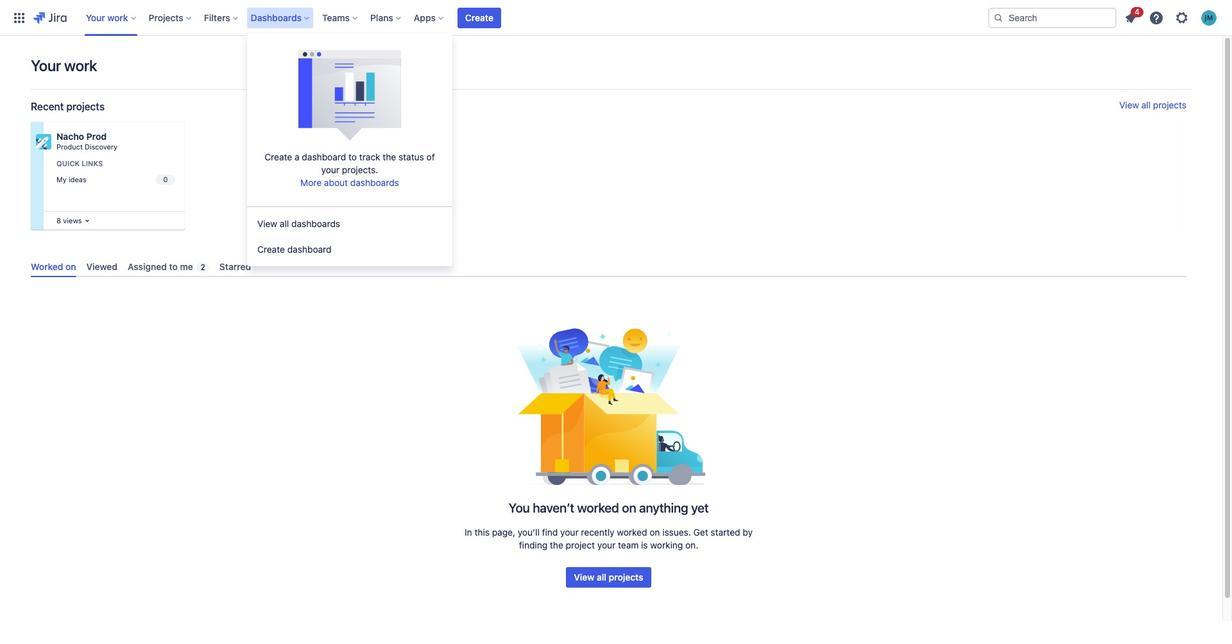 Task type: describe. For each thing, give the bounding box(es) containing it.
on.
[[686, 540, 699, 551]]

work inside dropdown button
[[107, 12, 128, 23]]

view all projects inside button group group
[[574, 572, 644, 583]]

0 vertical spatial worked
[[578, 501, 619, 516]]

filters button
[[200, 7, 243, 28]]

find
[[542, 527, 558, 538]]

to inside create a dashboard to track the status of your projects. more about dashboards
[[349, 151, 357, 162]]

page,
[[492, 527, 516, 538]]

notifications image
[[1124, 10, 1139, 25]]

projects button
[[145, 7, 196, 28]]

my
[[57, 175, 67, 183]]

me
[[180, 261, 193, 272]]

you haven't worked on anything yet
[[509, 501, 709, 516]]

1 vertical spatial your work
[[31, 57, 97, 74]]

create a dashboard to track the status of your projects. more about dashboards
[[265, 151, 435, 188]]

quick
[[57, 159, 80, 168]]

0 vertical spatial view all projects link
[[1120, 100, 1187, 113]]

1 vertical spatial your
[[561, 527, 579, 538]]

in
[[465, 527, 472, 538]]

the inside create a dashboard to track the status of your projects. more about dashboards
[[383, 151, 396, 162]]

create button
[[458, 7, 501, 28]]

plans button
[[367, 7, 406, 28]]

2 vertical spatial your
[[598, 540, 616, 551]]

yet
[[692, 501, 709, 516]]

your inside create a dashboard to track the status of your projects. more about dashboards
[[321, 164, 340, 175]]

2 horizontal spatial all
[[1142, 100, 1151, 110]]

search image
[[994, 13, 1004, 23]]

dashboard inside create dashboard button
[[287, 244, 332, 255]]

all for leftmost view all projects 'link'
[[597, 572, 607, 583]]

create dashboard button
[[247, 237, 453, 263]]

ideas
[[69, 175, 87, 183]]

your work inside dropdown button
[[86, 12, 128, 23]]

more about dashboards link
[[301, 177, 399, 188]]

1 vertical spatial your
[[31, 57, 61, 74]]

1 horizontal spatial view all projects
[[1120, 100, 1187, 110]]

assigned to me
[[128, 261, 193, 272]]

your work button
[[82, 7, 141, 28]]

dashboards
[[251, 12, 302, 23]]

to inside tab list
[[169, 261, 178, 272]]

plans
[[370, 12, 393, 23]]

quick links
[[57, 159, 103, 168]]

recent
[[31, 101, 64, 112]]

you'll
[[518, 527, 540, 538]]

0 horizontal spatial dashboards
[[292, 218, 340, 229]]

2 horizontal spatial projects
[[1154, 100, 1187, 110]]

finding
[[519, 540, 548, 551]]

create for create a dashboard to track the status of your projects. more about dashboards
[[265, 151, 292, 162]]

apps button
[[410, 7, 449, 28]]

0 horizontal spatial projects
[[66, 101, 105, 112]]

create dashboard
[[257, 244, 332, 255]]

your profile and settings image
[[1202, 10, 1217, 25]]

discovery
[[85, 143, 117, 151]]

projects inside button group group
[[609, 572, 644, 583]]

viewed
[[86, 261, 117, 272]]

my ideas
[[57, 175, 87, 183]]

your inside your work dropdown button
[[86, 12, 105, 23]]

views
[[63, 216, 82, 225]]

primary element
[[8, 0, 978, 36]]

on inside in this page, you'll find your recently worked on issues. get started by finding the project your team is working on.
[[650, 527, 660, 538]]

nacho
[[57, 131, 84, 142]]



Task type: locate. For each thing, give the bounding box(es) containing it.
this
[[475, 527, 490, 538]]

worked up recently
[[578, 501, 619, 516]]

view inside button group group
[[574, 572, 595, 583]]

1 horizontal spatial work
[[107, 12, 128, 23]]

worked
[[31, 261, 63, 272]]

all inside button group group
[[597, 572, 607, 583]]

prod
[[86, 131, 107, 142]]

dashboards up create dashboard
[[292, 218, 340, 229]]

0 horizontal spatial all
[[280, 218, 289, 229]]

2 vertical spatial create
[[257, 244, 285, 255]]

view all projects
[[1120, 100, 1187, 110], [574, 572, 644, 583]]

4
[[1135, 7, 1140, 16]]

create down view all dashboards
[[257, 244, 285, 255]]

to
[[349, 151, 357, 162], [169, 261, 178, 272]]

projects
[[1154, 100, 1187, 110], [66, 101, 105, 112], [609, 572, 644, 583]]

haven't
[[533, 501, 575, 516]]

2 horizontal spatial on
[[650, 527, 660, 538]]

is
[[641, 540, 648, 551]]

1 vertical spatial all
[[280, 218, 289, 229]]

jira image
[[33, 10, 67, 25], [33, 10, 67, 25]]

get
[[694, 527, 709, 538]]

work up the recent projects
[[64, 57, 97, 74]]

product
[[57, 143, 83, 151]]

1 vertical spatial worked
[[617, 527, 648, 538]]

of
[[427, 151, 435, 162]]

banner
[[0, 0, 1233, 36]]

apps
[[414, 12, 436, 23]]

0 vertical spatial your
[[321, 164, 340, 175]]

0 horizontal spatial the
[[383, 151, 396, 162]]

0 vertical spatial dashboard
[[302, 151, 346, 162]]

0 vertical spatial work
[[107, 12, 128, 23]]

2
[[201, 263, 205, 272]]

worked
[[578, 501, 619, 516], [617, 527, 648, 538]]

0 vertical spatial dashboards
[[350, 177, 399, 188]]

tab list
[[26, 256, 1192, 277]]

1 horizontal spatial the
[[550, 540, 564, 551]]

1 horizontal spatial projects
[[609, 572, 644, 583]]

create inside create a dashboard to track the status of your projects. more about dashboards
[[265, 151, 292, 162]]

view for view all dashboards link
[[257, 218, 277, 229]]

0 vertical spatial to
[[349, 151, 357, 162]]

you
[[509, 501, 530, 516]]

0 vertical spatial view
[[1120, 100, 1140, 110]]

create inside create button
[[465, 12, 494, 23]]

create left a
[[265, 151, 292, 162]]

2 horizontal spatial your
[[598, 540, 616, 551]]

view all dashboards
[[257, 218, 340, 229]]

dashboards inside create a dashboard to track the status of your projects. more about dashboards
[[350, 177, 399, 188]]

on right worked
[[66, 261, 76, 272]]

view
[[1120, 100, 1140, 110], [257, 218, 277, 229], [574, 572, 595, 583]]

the inside in this page, you'll find your recently worked on issues. get started by finding the project your team is working on.
[[550, 540, 564, 551]]

my ideas link
[[54, 172, 177, 187]]

starred
[[219, 261, 251, 272]]

0 vertical spatial create
[[465, 12, 494, 23]]

create inside create dashboard button
[[257, 244, 285, 255]]

create right the apps 'popup button'
[[465, 12, 494, 23]]

project
[[566, 540, 595, 551]]

recently
[[581, 527, 615, 538]]

1 vertical spatial work
[[64, 57, 97, 74]]

filters
[[204, 12, 230, 23]]

0 horizontal spatial on
[[66, 261, 76, 272]]

the right the track
[[383, 151, 396, 162]]

the
[[383, 151, 396, 162], [550, 540, 564, 551]]

the down find
[[550, 540, 564, 551]]

your work
[[86, 12, 128, 23], [31, 57, 97, 74]]

work left 'projects'
[[107, 12, 128, 23]]

1 vertical spatial view all projects
[[574, 572, 644, 583]]

on left anything
[[622, 501, 637, 516]]

0 vertical spatial the
[[383, 151, 396, 162]]

view for leftmost view all projects 'link'
[[574, 572, 595, 583]]

teams button
[[318, 7, 363, 28]]

0 horizontal spatial your
[[321, 164, 340, 175]]

a
[[295, 151, 300, 162]]

track
[[359, 151, 381, 162]]

your up 'about'
[[321, 164, 340, 175]]

your up project
[[561, 527, 579, 538]]

issues.
[[663, 527, 691, 538]]

2 vertical spatial view
[[574, 572, 595, 583]]

view inside view all dashboards link
[[257, 218, 277, 229]]

dashboards
[[350, 177, 399, 188], [292, 218, 340, 229]]

worked on
[[31, 261, 76, 272]]

projects
[[149, 12, 184, 23]]

0 vertical spatial your
[[86, 12, 105, 23]]

0 horizontal spatial work
[[64, 57, 97, 74]]

1 vertical spatial view all projects link
[[567, 568, 651, 588]]

1 horizontal spatial your
[[561, 527, 579, 538]]

1 horizontal spatial view
[[574, 572, 595, 583]]

1 horizontal spatial dashboards
[[350, 177, 399, 188]]

1 horizontal spatial view all projects link
[[1120, 100, 1187, 113]]

1 vertical spatial dashboard
[[287, 244, 332, 255]]

2 vertical spatial all
[[597, 572, 607, 583]]

working
[[651, 540, 683, 551]]

your
[[321, 164, 340, 175], [561, 527, 579, 538], [598, 540, 616, 551]]

worked up team
[[617, 527, 648, 538]]

to left me
[[169, 261, 178, 272]]

1 vertical spatial on
[[622, 501, 637, 516]]

started
[[711, 527, 741, 538]]

0 horizontal spatial your
[[31, 57, 61, 74]]

all for view all dashboards link
[[280, 218, 289, 229]]

to up projects.
[[349, 151, 357, 162]]

about
[[324, 177, 348, 188]]

0 vertical spatial all
[[1142, 100, 1151, 110]]

8
[[57, 216, 61, 225]]

recent projects
[[31, 101, 105, 112]]

an image showing that the apps dropdown menu is empty image
[[299, 37, 401, 151]]

settings image
[[1175, 10, 1190, 25]]

create for create dashboard
[[257, 244, 285, 255]]

1 vertical spatial to
[[169, 261, 178, 272]]

by
[[743, 527, 753, 538]]

links
[[82, 159, 103, 168]]

0 horizontal spatial view all projects link
[[567, 568, 651, 588]]

dashboard down view all dashboards
[[287, 244, 332, 255]]

1 horizontal spatial on
[[622, 501, 637, 516]]

team
[[618, 540, 639, 551]]

teams
[[322, 12, 350, 23]]

2 vertical spatial on
[[650, 527, 660, 538]]

button group group
[[567, 568, 651, 588]]

appswitcher icon image
[[12, 10, 27, 25]]

in this page, you'll find your recently worked on issues. get started by finding the project your team is working on.
[[465, 527, 753, 551]]

0 horizontal spatial view all projects
[[574, 572, 644, 583]]

dashboard
[[302, 151, 346, 162], [287, 244, 332, 255]]

1 horizontal spatial your
[[86, 12, 105, 23]]

tab list containing worked on
[[26, 256, 1192, 277]]

work
[[107, 12, 128, 23], [64, 57, 97, 74]]

1 vertical spatial the
[[550, 540, 564, 551]]

0 vertical spatial your work
[[86, 12, 128, 23]]

worked inside in this page, you'll find your recently worked on issues. get started by finding the project your team is working on.
[[617, 527, 648, 538]]

banner containing your work
[[0, 0, 1233, 36]]

1 vertical spatial view
[[257, 218, 277, 229]]

8 views
[[57, 216, 82, 225]]

anything
[[639, 501, 689, 516]]

assigned
[[128, 261, 167, 272]]

1 vertical spatial create
[[265, 151, 292, 162]]

dashboard right a
[[302, 151, 346, 162]]

your work left 'projects'
[[86, 12, 128, 23]]

view all projects link
[[1120, 100, 1187, 113], [567, 568, 651, 588]]

board image
[[82, 216, 92, 226]]

help image
[[1149, 10, 1165, 25]]

2 horizontal spatial view
[[1120, 100, 1140, 110]]

create for create
[[465, 12, 494, 23]]

status
[[399, 151, 424, 162]]

create
[[465, 12, 494, 23], [265, 151, 292, 162], [257, 244, 285, 255]]

1 vertical spatial dashboards
[[292, 218, 340, 229]]

8 views button
[[54, 214, 92, 228]]

more
[[301, 177, 322, 188]]

0 horizontal spatial view
[[257, 218, 277, 229]]

0 horizontal spatial to
[[169, 261, 178, 272]]

all
[[1142, 100, 1151, 110], [280, 218, 289, 229], [597, 572, 607, 583]]

view all dashboards link
[[247, 211, 453, 237]]

on up working
[[650, 527, 660, 538]]

dashboard inside create a dashboard to track the status of your projects. more about dashboards
[[302, 151, 346, 162]]

your down recently
[[598, 540, 616, 551]]

your work up the recent projects
[[31, 57, 97, 74]]

dashboards down projects.
[[350, 177, 399, 188]]

dashboards button
[[247, 7, 315, 28]]

projects.
[[342, 164, 378, 175]]

0 vertical spatial on
[[66, 261, 76, 272]]

on
[[66, 261, 76, 272], [622, 501, 637, 516], [650, 527, 660, 538]]

0 vertical spatial view all projects
[[1120, 100, 1187, 110]]

Search field
[[989, 7, 1117, 28]]

nacho prod product discovery
[[57, 131, 117, 151]]

your
[[86, 12, 105, 23], [31, 57, 61, 74]]

1 horizontal spatial to
[[349, 151, 357, 162]]

1 horizontal spatial all
[[597, 572, 607, 583]]



Task type: vqa. For each thing, say whether or not it's contained in the screenshot.
the comments IMAGE
no



